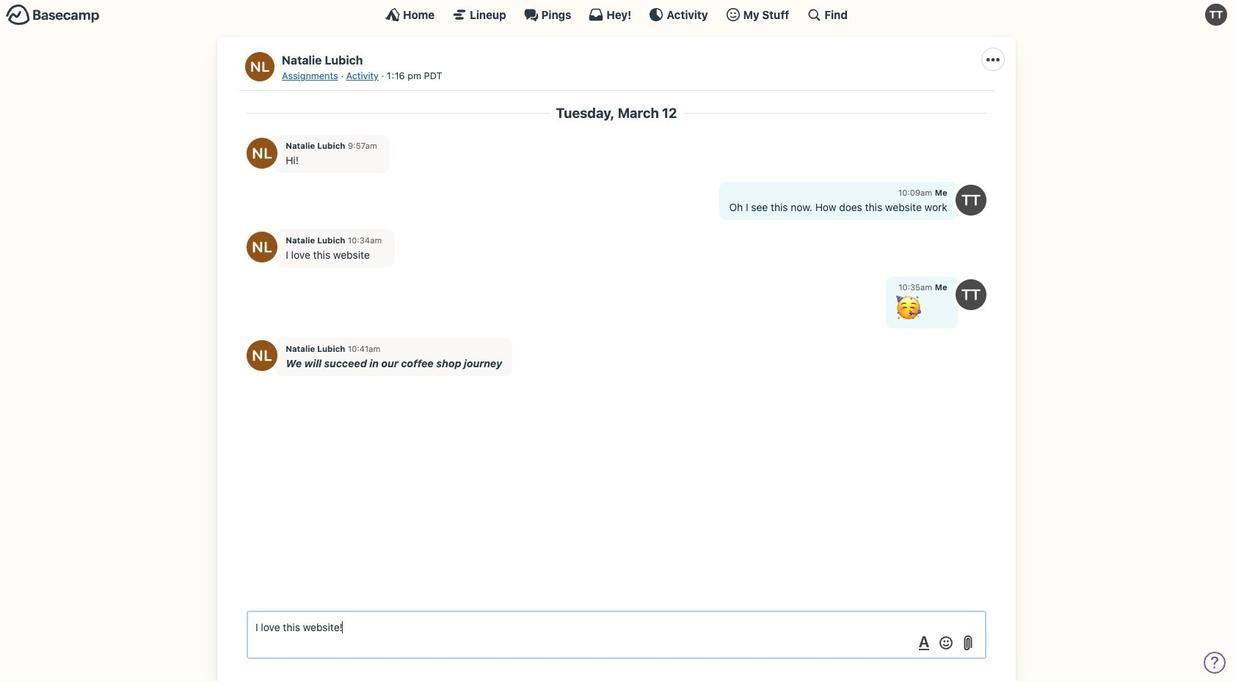 Task type: vqa. For each thing, say whether or not it's contained in the screenshot.
PEOPLE ON THIS PROJECT "element"
no



Task type: locate. For each thing, give the bounding box(es) containing it.
1 vertical spatial terry turtle image
[[956, 279, 986, 310]]

natalie lubich image
[[245, 52, 274, 81], [247, 138, 277, 168], [247, 232, 277, 263]]

0 vertical spatial natalie lubich image
[[245, 52, 274, 81]]

terry turtle image for 10:35am element
[[956, 279, 986, 310]]

2 vertical spatial natalie lubich image
[[247, 232, 277, 263]]

switch accounts image
[[6, 4, 100, 26]]

natalie lubich image for the "10:34am" element
[[247, 232, 277, 263]]

None text field
[[247, 611, 986, 660]]

2 terry turtle image from the top
[[956, 279, 986, 310]]

10:09am element
[[898, 188, 932, 198]]

terry turtle image right 10:09am element
[[956, 185, 986, 216]]

1 terry turtle image from the top
[[956, 185, 986, 216]]

terry turtle image right 10:35am element
[[956, 279, 986, 310]]

10:41am element
[[348, 344, 380, 354]]

1 vertical spatial natalie lubich image
[[247, 138, 277, 168]]

terry turtle image
[[1205, 4, 1227, 26]]

terry turtle image
[[956, 185, 986, 216], [956, 279, 986, 310]]

0 vertical spatial terry turtle image
[[956, 185, 986, 216]]

10:35am element
[[899, 283, 932, 292]]



Task type: describe. For each thing, give the bounding box(es) containing it.
natalie lubich image for '9:57am' 'element'
[[247, 138, 277, 168]]

9:57am element
[[348, 141, 377, 151]]

keyboard shortcut: ⌘ + / image
[[807, 7, 822, 22]]

main element
[[0, 0, 1233, 29]]

terry turtle image for 10:09am element
[[956, 185, 986, 216]]

10:34am element
[[348, 235, 382, 245]]

natalie lubich image
[[247, 341, 277, 372]]



